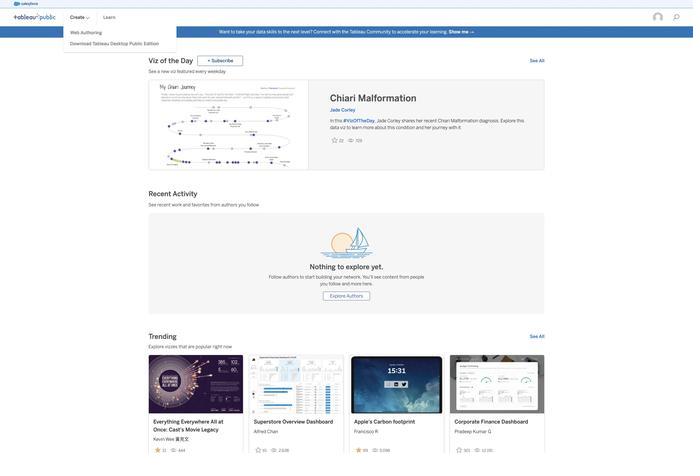 Task type: vqa. For each thing, say whether or not it's contained in the screenshot.
viz inside In this #VizOfTheDay , Jade Corley shares her recent Chiari Malformation diagnosis. Explore this data viz to learn more about this condition and her journey with it.
yes



Task type: locate. For each thing, give the bounding box(es) containing it.
0 vertical spatial all
[[540, 58, 545, 63]]

0 horizontal spatial the
[[169, 57, 179, 65]]

more inside in this #vizoftheday , jade corley shares her recent chiari malformation diagnosis. explore this data viz to learn more about this condition and her journey with it.
[[363, 125, 374, 130]]

+ subscribe button
[[198, 56, 243, 66]]

francisco r
[[355, 429, 378, 434]]

data
[[257, 29, 266, 35], [330, 125, 340, 130]]

the right of
[[169, 57, 179, 65]]

explore left the authors
[[330, 293, 346, 299]]

apple's carbon footprint
[[355, 419, 416, 425]]

remove favorite button down kevin
[[153, 446, 168, 453]]

salesforce logo image
[[14, 2, 38, 6]]

2 see all from the top
[[530, 334, 545, 339]]

1 horizontal spatial follow
[[329, 281, 341, 286]]

viz of the day
[[149, 57, 193, 65]]

tableau left community
[[350, 29, 366, 35]]

1 horizontal spatial remove favorite button
[[355, 446, 370, 453]]

1 vertical spatial viz
[[340, 125, 346, 130]]

malformation up the ','
[[358, 93, 417, 104]]

1 horizontal spatial corley
[[388, 118, 401, 123]]

new
[[161, 69, 170, 74]]

shares
[[402, 118, 416, 123]]

here.
[[363, 281, 373, 286]]

terry.turtle image
[[653, 12, 664, 23]]

to inside follow authors to start building your network. you'll see content from people you follow and more here.
[[300, 274, 304, 280]]

0 vertical spatial recent
[[424, 118, 437, 123]]

are
[[188, 344, 195, 349]]

to inside in this #vizoftheday , jade corley shares her recent chiari malformation diagnosis. explore this data viz to learn more about this condition and her journey with it.
[[347, 125, 351, 130]]

see for see all trending element
[[530, 334, 539, 339]]

see all
[[530, 58, 545, 63], [530, 334, 545, 339]]

1 horizontal spatial the
[[283, 29, 290, 35]]

more
[[363, 125, 374, 130], [351, 281, 362, 286]]

1 horizontal spatial your
[[334, 274, 343, 280]]

0 horizontal spatial add favorite button
[[254, 446, 269, 453]]

you
[[239, 202, 246, 208], [321, 281, 328, 286]]

community
[[367, 29, 391, 35]]

0 vertical spatial corley
[[342, 107, 356, 113]]

0 vertical spatial tableau
[[350, 29, 366, 35]]

corley
[[342, 107, 356, 113], [388, 118, 401, 123]]

2 vertical spatial and
[[342, 281, 350, 286]]

729
[[356, 138, 363, 143]]

1 vertical spatial you
[[321, 281, 328, 286]]

see recent work and favorites from authors you follow element
[[149, 202, 545, 208]]

all for see all viz of the day element
[[540, 58, 545, 63]]

1 horizontal spatial you
[[321, 281, 328, 286]]

all
[[540, 58, 545, 63], [540, 334, 545, 339], [211, 419, 217, 425]]

1 vertical spatial with
[[449, 125, 458, 130]]

workbook thumbnail image
[[149, 355, 243, 414], [250, 355, 344, 414], [350, 355, 444, 414], [451, 355, 545, 414]]

add favorite image
[[256, 447, 261, 453]]

chiari malformation link
[[330, 92, 529, 105]]

1 horizontal spatial dashboard
[[502, 419, 529, 425]]

1 vertical spatial her
[[425, 125, 432, 130]]

show me link
[[449, 29, 469, 35]]

see all trending element
[[530, 333, 545, 340]]

2 vertical spatial explore
[[149, 344, 164, 349]]

from left the people
[[400, 274, 410, 280]]

follow inside "see recent work and favorites from authors you follow" element
[[247, 202, 259, 208]]

add favorite button for corporate finance dashboard
[[455, 446, 472, 453]]

3 workbook thumbnail image from the left
[[350, 355, 444, 414]]

follow inside follow authors to start building your network. you'll see content from people you follow and more here.
[[329, 281, 341, 286]]

recent down recent
[[158, 202, 171, 208]]

data inside in this #vizoftheday , jade corley shares her recent chiari malformation diagnosis. explore this data viz to learn more about this condition and her journey with it.
[[330, 125, 340, 130]]

her left journey
[[425, 125, 432, 130]]

1 remove favorite image from the left
[[155, 447, 161, 453]]

and down network.
[[342, 281, 350, 286]]

download
[[70, 41, 92, 46]]

1 horizontal spatial from
[[400, 274, 410, 280]]

0 vertical spatial viz
[[171, 69, 176, 74]]

me
[[462, 29, 469, 35]]

0 horizontal spatial tableau
[[93, 41, 109, 46]]

1 horizontal spatial more
[[363, 125, 374, 130]]

Add Favorite button
[[330, 136, 346, 145], [254, 446, 269, 453], [455, 446, 472, 453]]

her right shares
[[417, 118, 423, 123]]

viz right new
[[171, 69, 176, 74]]

1 remove favorite button from the left
[[153, 446, 168, 453]]

explore down trending heading
[[149, 344, 164, 349]]

0 horizontal spatial corley
[[342, 107, 356, 113]]

all for see all trending element
[[540, 334, 545, 339]]

1 horizontal spatial chiari
[[438, 118, 450, 123]]

recent activity heading
[[149, 189, 198, 198]]

1 horizontal spatial explore
[[330, 293, 346, 299]]

learn
[[103, 15, 116, 20]]

with right connect
[[332, 29, 341, 35]]

1 vertical spatial and
[[183, 202, 191, 208]]

4 workbook thumbnail image from the left
[[451, 355, 545, 414]]

0 horizontal spatial more
[[351, 281, 362, 286]]

weekday
[[208, 69, 226, 74]]

overview
[[283, 419, 305, 425]]

add favorite button down pradeep
[[455, 446, 472, 453]]

2 workbook thumbnail image from the left
[[250, 355, 344, 414]]

0 horizontal spatial with
[[332, 29, 341, 35]]

→
[[470, 29, 475, 35]]

everything everywhere all at once: cast's movie legacy
[[153, 419, 224, 433]]

corporate finance dashboard link
[[455, 418, 540, 426]]

0 horizontal spatial viz
[[171, 69, 176, 74]]

malformation up it.
[[451, 118, 479, 123]]

0 vertical spatial jade
[[330, 107, 341, 113]]

2 remove favorite button from the left
[[355, 446, 370, 453]]

workbook thumbnail image for carbon
[[350, 355, 444, 414]]

malformation inside in this #vizoftheday , jade corley shares her recent chiari malformation diagnosis. explore this data viz to learn more about this condition and her journey with it.
[[451, 118, 479, 123]]

follow authors to start building your network. you'll see content from people you follow and more here.
[[269, 274, 425, 286]]

and inside follow authors to start building your network. you'll see content from people you follow and more here.
[[342, 281, 350, 286]]

tableau inside list options menu
[[93, 41, 109, 46]]

recent activity
[[149, 190, 198, 198]]

workbook thumbnail image for finance
[[451, 355, 545, 414]]

0 vertical spatial chiari
[[330, 93, 356, 104]]

see
[[530, 58, 539, 63], [149, 69, 157, 74], [149, 202, 157, 208], [530, 334, 539, 339]]

once:
[[153, 427, 168, 433]]

1 vertical spatial data
[[330, 125, 340, 130]]

want
[[219, 29, 230, 35]]

the left next
[[283, 29, 290, 35]]

jade
[[330, 107, 341, 113], [377, 118, 387, 123]]

1 horizontal spatial with
[[449, 125, 458, 130]]

1 horizontal spatial add favorite button
[[330, 136, 346, 145]]

you inside follow authors to start building your network. you'll see content from people you follow and more here.
[[321, 281, 328, 286]]

0 horizontal spatial from
[[211, 202, 221, 208]]

1 vertical spatial chiari
[[438, 118, 450, 123]]

at
[[219, 419, 224, 425]]

0 horizontal spatial her
[[417, 118, 423, 123]]

download tableau desktop public edition
[[70, 41, 159, 46]]

1 dashboard from the left
[[307, 419, 333, 425]]

with
[[332, 29, 341, 35], [449, 125, 458, 130]]

workbook thumbnail image for everywhere
[[149, 355, 243, 414]]

0 vertical spatial explore
[[501, 118, 516, 123]]

1 horizontal spatial data
[[330, 125, 340, 130]]

1 workbook thumbnail image from the left
[[149, 355, 243, 414]]

1 horizontal spatial recent
[[424, 118, 437, 123]]

1 vertical spatial from
[[400, 274, 410, 280]]

corley up '#vizoftheday' "link"
[[342, 107, 356, 113]]

the right connect
[[342, 29, 349, 35]]

dashboard up alfred chan link
[[307, 419, 333, 425]]

to
[[231, 29, 235, 35], [278, 29, 282, 35], [392, 29, 397, 35], [347, 125, 351, 130], [338, 263, 345, 271], [300, 274, 304, 280]]

1 see all from the top
[[530, 58, 545, 63]]

chiari
[[330, 93, 356, 104], [438, 118, 450, 123]]

jade up in
[[330, 107, 341, 113]]

your left learning.
[[420, 29, 429, 35]]

黃克文
[[176, 437, 189, 442]]

viz
[[171, 69, 176, 74], [340, 125, 346, 130]]

from
[[211, 202, 221, 208], [400, 274, 410, 280]]

2 horizontal spatial add favorite button
[[455, 446, 472, 453]]

1 vertical spatial recent
[[158, 202, 171, 208]]

2 remove favorite image from the left
[[356, 447, 362, 453]]

2 see all link from the top
[[530, 333, 545, 340]]

your inside follow authors to start building your network. you'll see content from people you follow and more here.
[[334, 274, 343, 280]]

with left it.
[[449, 125, 458, 130]]

remove favorite image down kevin
[[155, 447, 161, 453]]

2 vertical spatial all
[[211, 419, 217, 425]]

viz up the 22
[[340, 125, 346, 130]]

1 horizontal spatial this
[[388, 125, 395, 130]]

and
[[416, 125, 424, 130], [183, 202, 191, 208], [342, 281, 350, 286]]

the inside heading
[[169, 57, 179, 65]]

0 horizontal spatial explore
[[149, 344, 164, 349]]

0 vertical spatial follow
[[247, 202, 259, 208]]

0 horizontal spatial this
[[335, 118, 343, 123]]

authors
[[222, 202, 238, 208], [283, 274, 299, 280]]

more inside follow authors to start building your network. you'll see content from people you follow and more here.
[[351, 281, 362, 286]]

to right skills
[[278, 29, 282, 35]]

1 vertical spatial authors
[[283, 274, 299, 280]]

0 horizontal spatial dashboard
[[307, 419, 333, 425]]

your down the nothing to explore yet.
[[334, 274, 343, 280]]

0 horizontal spatial malformation
[[358, 93, 417, 104]]

dashboard
[[307, 419, 333, 425], [502, 419, 529, 425]]

finance
[[481, 419, 501, 425]]

everything everywhere all at once: cast's movie legacy link
[[153, 418, 239, 434]]

0 vertical spatial authors
[[222, 202, 238, 208]]

nothing
[[310, 263, 336, 271]]

carbon
[[374, 419, 392, 425]]

add favorite image
[[457, 447, 462, 453]]

to left the start
[[300, 274, 304, 280]]

remove favorite image down francisco
[[356, 447, 362, 453]]

0 vertical spatial from
[[211, 202, 221, 208]]

content
[[383, 274, 399, 280]]

1 vertical spatial see all
[[530, 334, 545, 339]]

superstore overview dashboard link
[[254, 418, 339, 426]]

0 vertical spatial see all
[[530, 58, 545, 63]]

from inside follow authors to start building your network. you'll see content from people you follow and more here.
[[400, 274, 410, 280]]

it.
[[459, 125, 463, 130]]

1 horizontal spatial tableau
[[350, 29, 366, 35]]

explore for explore authors
[[330, 293, 346, 299]]

recent up journey
[[424, 118, 437, 123]]

more right learn
[[363, 125, 374, 130]]

from right favorites
[[211, 202, 221, 208]]

featured
[[177, 69, 195, 74]]

1 horizontal spatial jade
[[377, 118, 387, 123]]

follow
[[269, 274, 282, 280]]

0 horizontal spatial you
[[239, 202, 246, 208]]

1 vertical spatial corley
[[388, 118, 401, 123]]

1 horizontal spatial and
[[342, 281, 350, 286]]

superstore overview dashboard
[[254, 419, 333, 425]]

add favorite button down alfred
[[254, 446, 269, 453]]

0 horizontal spatial remove favorite image
[[155, 447, 161, 453]]

add favorite button for superstore overview dashboard
[[254, 446, 269, 453]]

data down in
[[330, 125, 340, 130]]

1 horizontal spatial authors
[[283, 274, 299, 280]]

and right work
[[183, 202, 191, 208]]

explore right the diagnosis.
[[501, 118, 516, 123]]

building
[[316, 274, 333, 280]]

chiari up journey
[[438, 118, 450, 123]]

jade right the ','
[[377, 118, 387, 123]]

2 horizontal spatial explore
[[501, 118, 516, 123]]

corley inside in this #vizoftheday , jade corley shares her recent chiari malformation diagnosis. explore this data viz to learn more about this condition and her journey with it.
[[388, 118, 401, 123]]

your right take
[[246, 29, 256, 35]]

your
[[246, 29, 256, 35], [420, 29, 429, 35], [334, 274, 343, 280]]

22
[[339, 138, 344, 143]]

and right the "condition"
[[416, 125, 424, 130]]

0 horizontal spatial follow
[[247, 202, 259, 208]]

0 horizontal spatial recent
[[158, 202, 171, 208]]

this
[[335, 118, 343, 123], [517, 118, 525, 123], [388, 125, 395, 130]]

learn link
[[97, 9, 122, 26]]

dashboard up pradeep kumar g link
[[502, 419, 529, 425]]

data left skills
[[257, 29, 266, 35]]

chiari inside in this #vizoftheday , jade corley shares her recent chiari malformation diagnosis. explore this data viz to learn more about this condition and her journey with it.
[[438, 118, 450, 123]]

1 vertical spatial tableau
[[93, 41, 109, 46]]

2 horizontal spatial the
[[342, 29, 349, 35]]

to left take
[[231, 29, 235, 35]]

you inside "see recent work and favorites from authors you follow" element
[[239, 202, 246, 208]]

1 vertical spatial jade
[[377, 118, 387, 123]]

1 vertical spatial see all link
[[530, 333, 545, 340]]

corporate finance dashboard
[[455, 419, 529, 425]]

1 vertical spatial follow
[[329, 281, 341, 286]]

day
[[181, 57, 193, 65]]

chiari up 'jade corley' link
[[330, 93, 356, 104]]

from inside "see recent work and favorites from authors you follow" element
[[211, 202, 221, 208]]

see for see a new viz featured every weekday element
[[149, 69, 157, 74]]

more down network.
[[351, 281, 362, 286]]

kevin wee 黃克文 link
[[153, 434, 239, 443]]

0 horizontal spatial remove favorite button
[[153, 446, 168, 453]]

1 vertical spatial explore
[[330, 293, 346, 299]]

web
[[70, 30, 80, 35]]

add favorite button down in
[[330, 136, 346, 145]]

1 vertical spatial all
[[540, 334, 545, 339]]

0 vertical spatial see all link
[[530, 57, 545, 64]]

viz inside in this #vizoftheday , jade corley shares her recent chiari malformation diagnosis. explore this data viz to learn more about this condition and her journey with it.
[[340, 125, 346, 130]]

see all for see all trending element
[[530, 334, 545, 339]]

1 vertical spatial more
[[351, 281, 362, 286]]

take
[[236, 29, 245, 35]]

show
[[449, 29, 461, 35]]

authors inside follow authors to start building your network. you'll see content from people you follow and more here.
[[283, 274, 299, 280]]

1 horizontal spatial malformation
[[451, 118, 479, 123]]

0 horizontal spatial data
[[257, 29, 266, 35]]

to left learn
[[347, 125, 351, 130]]

0 vertical spatial with
[[332, 29, 341, 35]]

remove favorite image
[[155, 447, 161, 453], [356, 447, 362, 453]]

Remove Favorite button
[[153, 446, 168, 453], [355, 446, 370, 453]]

1 horizontal spatial remove favorite image
[[356, 447, 362, 453]]

1 horizontal spatial viz
[[340, 125, 346, 130]]

1 vertical spatial malformation
[[451, 118, 479, 123]]

see for "see recent work and favorites from authors you follow" element
[[149, 202, 157, 208]]

2 horizontal spatial and
[[416, 125, 424, 130]]

remove favorite image for apple's carbon footprint
[[356, 447, 362, 453]]

0 vertical spatial you
[[239, 202, 246, 208]]

0 vertical spatial more
[[363, 125, 374, 130]]

explore
[[501, 118, 516, 123], [330, 293, 346, 299], [149, 344, 164, 349]]

corley up the "condition"
[[388, 118, 401, 123]]

2 dashboard from the left
[[502, 419, 529, 425]]

see all link
[[530, 57, 545, 64], [530, 333, 545, 340]]

0 horizontal spatial authors
[[222, 202, 238, 208]]

start
[[305, 274, 315, 280]]

explore inside in this #vizoftheday , jade corley shares her recent chiari malformation diagnosis. explore this data viz to learn more about this condition and her journey with it.
[[501, 118, 516, 123]]

remove favorite button down francisco
[[355, 446, 370, 453]]

tableau down authoring
[[93, 41, 109, 46]]

0 vertical spatial and
[[416, 125, 424, 130]]

recent inside in this #vizoftheday , jade corley shares her recent chiari malformation diagnosis. explore this data viz to learn more about this condition and her journey with it.
[[424, 118, 437, 123]]

remove favorite button for apple's carbon footprint
[[355, 446, 370, 453]]

viz of the day heading
[[149, 56, 193, 65]]



Task type: describe. For each thing, give the bounding box(es) containing it.
you'll
[[363, 274, 374, 280]]

people
[[411, 274, 425, 280]]

a
[[158, 69, 160, 74]]

journey
[[433, 125, 448, 130]]

learning.
[[430, 29, 448, 35]]

alfred
[[254, 429, 266, 434]]

go to search image
[[667, 14, 687, 21]]

web authoring
[[70, 30, 102, 35]]

about
[[375, 125, 387, 130]]

workbook thumbnail image for overview
[[250, 355, 344, 414]]

add favorite button containing 22
[[330, 136, 346, 145]]

legacy
[[202, 427, 219, 433]]

2 horizontal spatial your
[[420, 29, 429, 35]]

accelerate
[[398, 29, 419, 35]]

wee
[[166, 437, 175, 442]]

work
[[172, 202, 182, 208]]

729 views element
[[346, 136, 365, 146]]

right
[[213, 344, 223, 349]]

want to take your data skills to the next level? connect with the tableau community to accelerate your learning. show me →
[[219, 29, 475, 35]]

next
[[291, 29, 300, 35]]

level?
[[301, 29, 313, 35]]

explore for explore vizzes that are popular right now
[[149, 344, 164, 349]]

favorites
[[192, 202, 210, 208]]

popular
[[196, 344, 212, 349]]

0 vertical spatial her
[[417, 118, 423, 123]]

0 horizontal spatial jade
[[330, 107, 341, 113]]

explore authors link
[[323, 292, 370, 300]]

skills
[[267, 29, 277, 35]]

jade corley link
[[330, 107, 356, 113]]

create
[[70, 15, 85, 20]]

explore authors
[[330, 293, 363, 299]]

jade inside in this #vizoftheday , jade corley shares her recent chiari malformation diagnosis. explore this data viz to learn more about this condition and her journey with it.
[[377, 118, 387, 123]]

in
[[330, 118, 334, 123]]

+
[[208, 58, 211, 63]]

0 horizontal spatial chiari
[[330, 93, 356, 104]]

0 vertical spatial data
[[257, 29, 266, 35]]

francisco
[[355, 429, 374, 434]]

see all viz of the day element
[[530, 57, 545, 64]]

kevin wee 黃克文
[[153, 437, 189, 442]]

list options menu
[[63, 25, 177, 52]]

to left accelerate
[[392, 29, 397, 35]]

dashboard for corporate finance dashboard
[[502, 419, 529, 425]]

see
[[375, 274, 382, 280]]

diagnosis.
[[480, 118, 500, 123]]

pradeep kumar g link
[[455, 426, 540, 435]]

0 horizontal spatial and
[[183, 202, 191, 208]]

every
[[196, 69, 207, 74]]

all inside everything everywhere all at once: cast's movie legacy
[[211, 419, 217, 425]]

that
[[179, 344, 187, 349]]

and inside in this #vizoftheday , jade corley shares her recent chiari malformation diagnosis. explore this data viz to learn more about this condition and her journey with it.
[[416, 125, 424, 130]]

subscribe
[[212, 58, 233, 63]]

of
[[160, 57, 167, 65]]

2 horizontal spatial this
[[517, 118, 525, 123]]

+ subscribe
[[208, 58, 233, 63]]

pradeep
[[455, 429, 472, 434]]

to up follow authors to start building your network. you'll see content from people you follow and more here.
[[338, 263, 345, 271]]

see all for see all viz of the day element
[[530, 58, 545, 63]]

now
[[224, 344, 232, 349]]

public
[[129, 41, 143, 46]]

remove favorite button for everything everywhere all at once: cast's movie legacy
[[153, 446, 168, 453]]

viz
[[149, 57, 159, 65]]

remove favorite image for everything everywhere all at once: cast's movie legacy
[[155, 447, 161, 453]]

,
[[375, 118, 376, 123]]

footprint
[[394, 419, 416, 425]]

superstore
[[254, 419, 282, 425]]

jade corley
[[330, 107, 356, 113]]

alfred chan link
[[254, 426, 339, 435]]

nothing to explore yet.
[[310, 263, 384, 271]]

0 horizontal spatial your
[[246, 29, 256, 35]]

trending heading
[[149, 332, 177, 341]]

#vizoftheday link
[[344, 118, 375, 123]]

0 vertical spatial malformation
[[358, 93, 417, 104]]

see for see all viz of the day element
[[530, 58, 539, 63]]

condition
[[396, 125, 415, 130]]

see a new viz featured every weekday element
[[149, 68, 545, 75]]

edition
[[144, 41, 159, 46]]

kevin
[[153, 437, 165, 442]]

in this #vizoftheday , jade corley shares her recent chiari malformation diagnosis. explore this data viz to learn more about this condition and her journey with it.
[[330, 118, 525, 130]]

everything
[[153, 419, 180, 425]]

apple's carbon footprint link
[[355, 418, 440, 426]]

1 see all link from the top
[[530, 57, 545, 64]]

1 horizontal spatial her
[[425, 125, 432, 130]]

explore
[[346, 263, 370, 271]]

create button
[[63, 9, 97, 26]]

with inside in this #vizoftheday , jade corley shares her recent chiari malformation diagnosis. explore this data viz to learn more about this condition and her journey with it.
[[449, 125, 458, 130]]

chiari malformation
[[330, 93, 417, 104]]

see recent work and favorites from authors you follow
[[149, 202, 259, 208]]

movie
[[186, 427, 200, 433]]

explore vizzes that are popular right now element
[[149, 344, 545, 350]]

everywhere
[[181, 419, 210, 425]]

yet.
[[372, 263, 384, 271]]

network.
[[344, 274, 362, 280]]

logo image
[[14, 13, 56, 21]]

#vizoftheday
[[344, 118, 375, 123]]

chan
[[268, 429, 278, 434]]

explore vizzes that are popular right now
[[149, 344, 232, 349]]

authors inside "see recent work and favorites from authors you follow" element
[[222, 202, 238, 208]]

alfred chan
[[254, 429, 278, 434]]

corporate
[[455, 419, 480, 425]]

connect
[[314, 29, 331, 35]]

trending
[[149, 332, 177, 341]]

apple's
[[355, 419, 373, 425]]

francisco r link
[[355, 426, 440, 435]]

learn
[[352, 125, 362, 130]]

g
[[489, 429, 492, 434]]

authoring
[[81, 30, 102, 35]]

dashboard for superstore overview dashboard
[[307, 419, 333, 425]]



